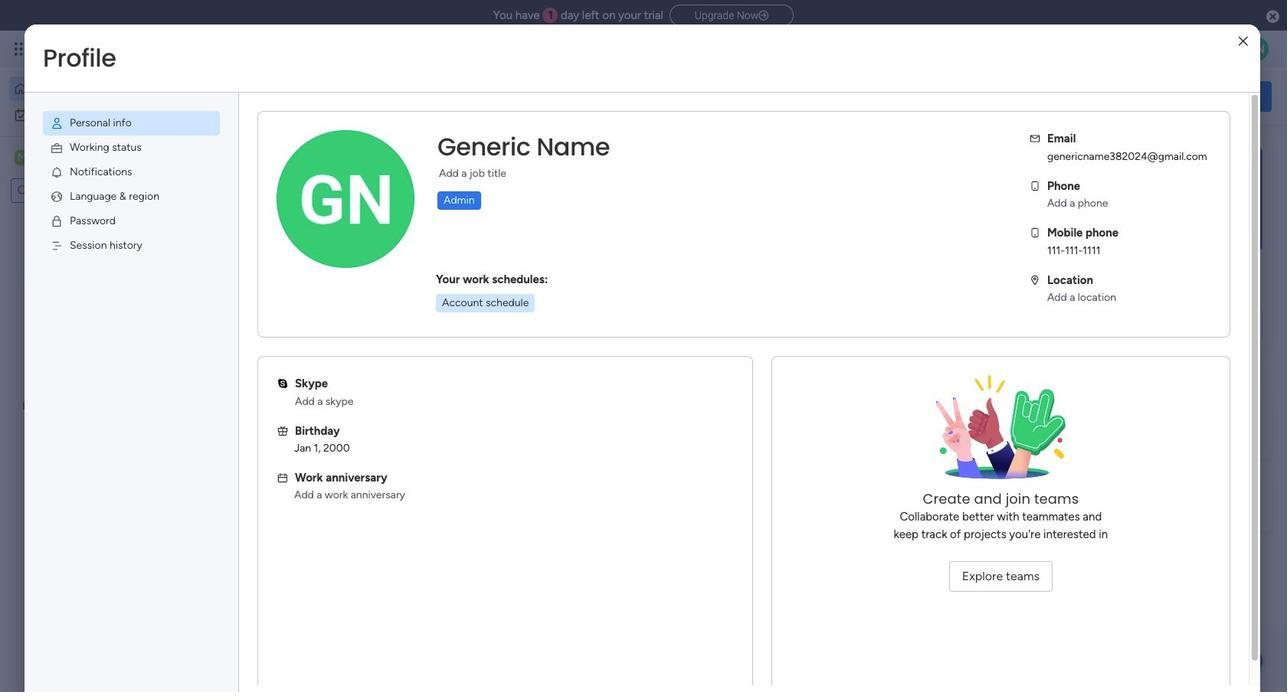 Task type: locate. For each thing, give the bounding box(es) containing it.
1 option from the top
[[9, 77, 186, 101]]

1 vertical spatial option
[[9, 103, 186, 127]]

close image
[[1239, 36, 1249, 47]]

working status image
[[50, 141, 64, 155]]

None field
[[434, 131, 614, 163]]

option up workspace selection element
[[9, 103, 186, 127]]

4 menu item from the top
[[43, 185, 220, 209]]

language & region image
[[50, 190, 64, 204]]

public board image
[[256, 310, 273, 327], [509, 310, 526, 327]]

0 horizontal spatial public board image
[[256, 310, 273, 327]]

0 vertical spatial option
[[9, 77, 186, 101]]

notifications image
[[50, 166, 64, 179]]

workspace image
[[15, 149, 30, 166]]

open update feed (inbox) image
[[237, 396, 255, 414]]

v2 bolt switch image
[[1174, 88, 1183, 105]]

menu item
[[43, 111, 220, 136], [43, 136, 220, 160], [43, 160, 220, 185], [43, 185, 220, 209], [43, 209, 220, 234], [43, 234, 220, 258]]

1 horizontal spatial public board image
[[509, 310, 526, 327]]

0 horizontal spatial component image
[[256, 335, 270, 348]]

2 menu item from the top
[[43, 136, 220, 160]]

option up personal info image
[[9, 77, 186, 101]]

session history image
[[50, 239, 64, 253]]

public board image for 1st component image from left
[[256, 310, 273, 327]]

option
[[9, 77, 186, 101], [9, 103, 186, 127]]

component image
[[256, 335, 270, 348], [509, 335, 523, 348]]

getting started element
[[1043, 397, 1272, 458]]

5 menu item from the top
[[43, 209, 220, 234]]

1 public board image from the left
[[256, 310, 273, 327]]

1 component image from the left
[[256, 335, 270, 348]]

personal info image
[[50, 117, 64, 130]]

6 menu item from the top
[[43, 234, 220, 258]]

2 public board image from the left
[[509, 310, 526, 327]]

workspace selection element
[[15, 149, 128, 169]]

1 horizontal spatial component image
[[509, 335, 523, 348]]



Task type: vqa. For each thing, say whether or not it's contained in the screenshot.
Workspace options icon
no



Task type: describe. For each thing, give the bounding box(es) containing it.
quick search results list box
[[237, 174, 1006, 377]]

dapulse rightstroke image
[[759, 10, 769, 21]]

v2 user feedback image
[[1055, 88, 1066, 105]]

Search in workspace field
[[32, 182, 110, 200]]

clear search image
[[111, 183, 126, 199]]

close my workspaces image
[[237, 447, 255, 466]]

1 menu item from the top
[[43, 111, 220, 136]]

3 menu item from the top
[[43, 160, 220, 185]]

add to favorites image
[[457, 311, 472, 326]]

menu menu
[[25, 93, 238, 277]]

public board image for 2nd component image from the left
[[509, 310, 526, 327]]

dapulse close image
[[1267, 9, 1280, 25]]

no teams image
[[925, 376, 1078, 491]]

2 option from the top
[[9, 103, 186, 127]]

select product image
[[14, 41, 29, 57]]

templates image image
[[1056, 146, 1259, 252]]

workspace image
[[262, 493, 299, 530]]

close recently visited image
[[237, 156, 255, 174]]

generic name image
[[1245, 37, 1269, 61]]

2 component image from the left
[[509, 335, 523, 348]]

password image
[[50, 215, 64, 228]]



